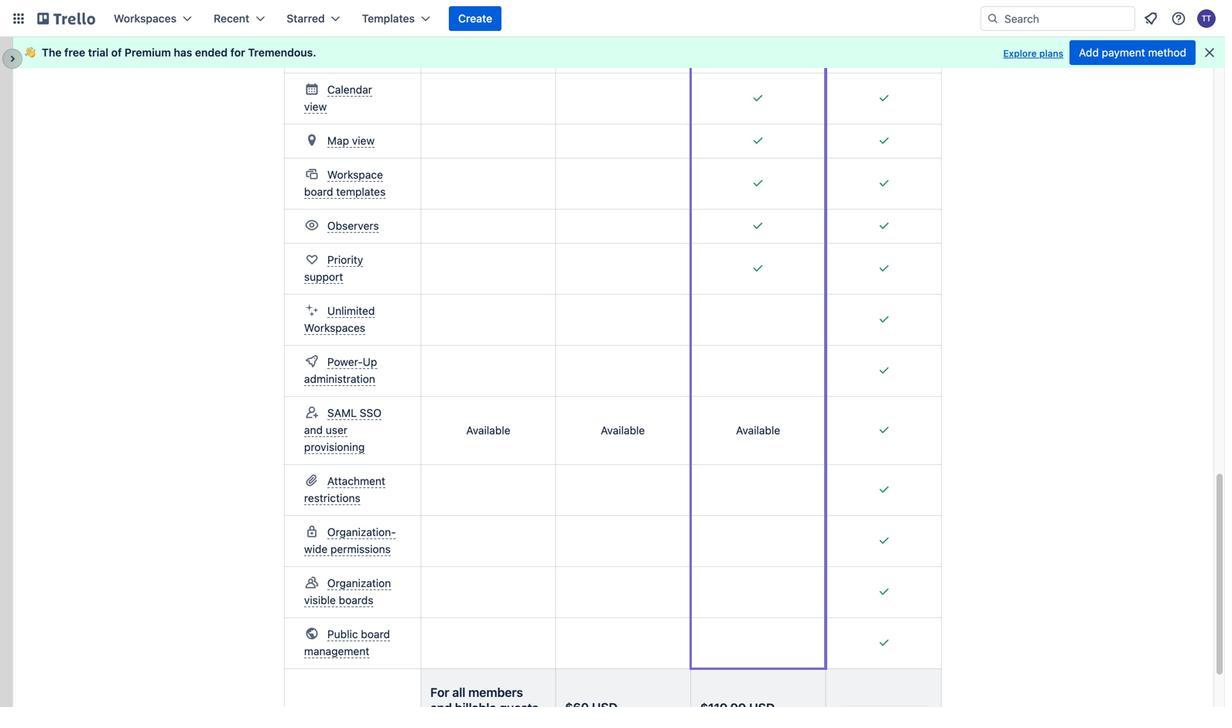 Task type: vqa. For each thing, say whether or not it's contained in the screenshot.
'Before First Day' associated with Manager Reaches Out
no



Task type: locate. For each thing, give the bounding box(es) containing it.
.
[[313, 46, 317, 59]]

saml sso and user provisioning
[[304, 407, 382, 454]]

board for management
[[361, 628, 390, 641]]

1 vertical spatial and
[[431, 701, 452, 708]]

1 horizontal spatial board
[[361, 628, 390, 641]]

public
[[328, 628, 358, 641]]

view for map view
[[352, 134, 375, 147]]

workspaces down unlimited
[[304, 322, 366, 335]]

organization-
[[328, 526, 396, 539]]

1 vertical spatial view
[[352, 134, 375, 147]]

organization visible boards
[[304, 577, 391, 607]]

board right public
[[361, 628, 390, 641]]

of
[[111, 46, 122, 59]]

view inside calendar view
[[304, 100, 327, 113]]

templates button
[[353, 6, 440, 31]]

Search field
[[981, 6, 1136, 31]]

0 horizontal spatial workspaces
[[114, 12, 177, 25]]

visible
[[304, 594, 336, 607]]

0 horizontal spatial and
[[304, 424, 323, 437]]

available
[[467, 424, 511, 437], [601, 424, 645, 437], [737, 424, 781, 437]]

saml
[[328, 407, 357, 420]]

banner
[[12, 37, 1226, 68]]

sso
[[360, 407, 382, 420]]

all
[[453, 686, 466, 701]]

boards
[[339, 594, 374, 607]]

observers
[[328, 220, 379, 232]]

0 horizontal spatial available
[[467, 424, 511, 437]]

billable
[[455, 701, 497, 708]]

1 horizontal spatial available
[[601, 424, 645, 437]]

for
[[431, 686, 450, 701]]

and down for
[[431, 701, 452, 708]]

1 horizontal spatial and
[[431, 701, 452, 708]]

view
[[304, 100, 327, 113], [352, 134, 375, 147]]

management
[[304, 646, 370, 658]]

workspaces
[[114, 12, 177, 25], [304, 322, 366, 335]]

attachment
[[328, 475, 386, 488]]

1 horizontal spatial view
[[352, 134, 375, 147]]

2 horizontal spatial available
[[737, 424, 781, 437]]

payment
[[1103, 46, 1146, 59]]

board
[[304, 185, 333, 198], [361, 628, 390, 641]]

board inside workspace board templates
[[304, 185, 333, 198]]

1 vertical spatial workspaces
[[304, 322, 366, 335]]

and
[[304, 424, 323, 437], [431, 701, 452, 708]]

for all members and billable guest
[[431, 686, 539, 708]]

view right map
[[352, 134, 375, 147]]

1 available from the left
[[467, 424, 511, 437]]

0 vertical spatial view
[[304, 100, 327, 113]]

unlimited
[[328, 305, 375, 318]]

1 horizontal spatial workspaces
[[304, 322, 366, 335]]

view down .
[[304, 100, 327, 113]]

support
[[304, 271, 343, 283]]

👋
[[25, 46, 36, 59]]

priority
[[328, 254, 363, 266]]

0 horizontal spatial view
[[304, 100, 327, 113]]

recent
[[214, 12, 250, 25]]

board down the workspace
[[304, 185, 333, 198]]

workspaces button
[[105, 6, 201, 31]]

0 horizontal spatial board
[[304, 185, 333, 198]]

add payment method
[[1080, 46, 1187, 59]]

board inside public board management
[[361, 628, 390, 641]]

1 vertical spatial board
[[361, 628, 390, 641]]

and left user
[[304, 424, 323, 437]]

explore
[[1004, 48, 1038, 59]]

attachment restrictions
[[304, 475, 386, 505]]

wave image
[[25, 46, 36, 60]]

workspaces up premium on the top
[[114, 12, 177, 25]]

primary element
[[0, 0, 1226, 37]]

back to home image
[[37, 6, 95, 31]]

2 available from the left
[[601, 424, 645, 437]]

map
[[328, 134, 349, 147]]

👋 the free trial of premium has ended for tremendous .
[[25, 46, 317, 59]]

ended
[[195, 46, 228, 59]]

0 vertical spatial board
[[304, 185, 333, 198]]

0 vertical spatial and
[[304, 424, 323, 437]]

power-up administration
[[304, 356, 377, 386]]

0 vertical spatial workspaces
[[114, 12, 177, 25]]



Task type: describe. For each thing, give the bounding box(es) containing it.
board for templates
[[304, 185, 333, 198]]

starred
[[287, 12, 325, 25]]

workspace
[[328, 168, 383, 181]]

trial
[[88, 46, 108, 59]]

method
[[1149, 46, 1187, 59]]

administration
[[304, 373, 376, 386]]

and inside for all members and billable guest
[[431, 701, 452, 708]]

templates
[[362, 12, 415, 25]]

recent button
[[204, 6, 274, 31]]

organization- wide permissions
[[304, 526, 396, 556]]

power-
[[328, 356, 363, 369]]

3 available from the left
[[737, 424, 781, 437]]

explore plans button
[[1004, 44, 1064, 63]]

permissions
[[331, 543, 391, 556]]

add payment method button
[[1070, 40, 1197, 65]]

has
[[174, 46, 192, 59]]

create
[[459, 12, 493, 25]]

wide
[[304, 543, 328, 556]]

user
[[326, 424, 348, 437]]

explore plans
[[1004, 48, 1064, 59]]

search image
[[987, 12, 1000, 25]]

calendar view
[[304, 83, 372, 113]]

organization
[[328, 577, 391, 590]]

banner containing 👋
[[12, 37, 1226, 68]]

starred button
[[277, 6, 350, 31]]

create button
[[449, 6, 502, 31]]

premium
[[125, 46, 171, 59]]

plans
[[1040, 48, 1064, 59]]

priority support
[[304, 254, 363, 283]]

the
[[42, 46, 62, 59]]

workspaces inside unlimited workspaces
[[304, 322, 366, 335]]

public board management
[[304, 628, 390, 658]]

terry turtle (terryturtle) image
[[1198, 9, 1217, 28]]

0 notifications image
[[1142, 9, 1161, 28]]

map view
[[328, 134, 375, 147]]

for
[[231, 46, 245, 59]]

restrictions
[[304, 492, 361, 505]]

templates
[[336, 185, 386, 198]]

workspaces inside dropdown button
[[114, 12, 177, 25]]

provisioning
[[304, 441, 365, 454]]

workspace board templates
[[304, 168, 386, 198]]

up
[[363, 356, 377, 369]]

view for calendar view
[[304, 100, 327, 113]]

tremendous
[[248, 46, 313, 59]]

add
[[1080, 46, 1100, 59]]

unlimited workspaces
[[304, 305, 375, 335]]

calendar
[[328, 83, 372, 96]]

and inside saml sso and user provisioning
[[304, 424, 323, 437]]

open information menu image
[[1172, 11, 1187, 26]]

members
[[469, 686, 523, 701]]

free
[[64, 46, 85, 59]]



